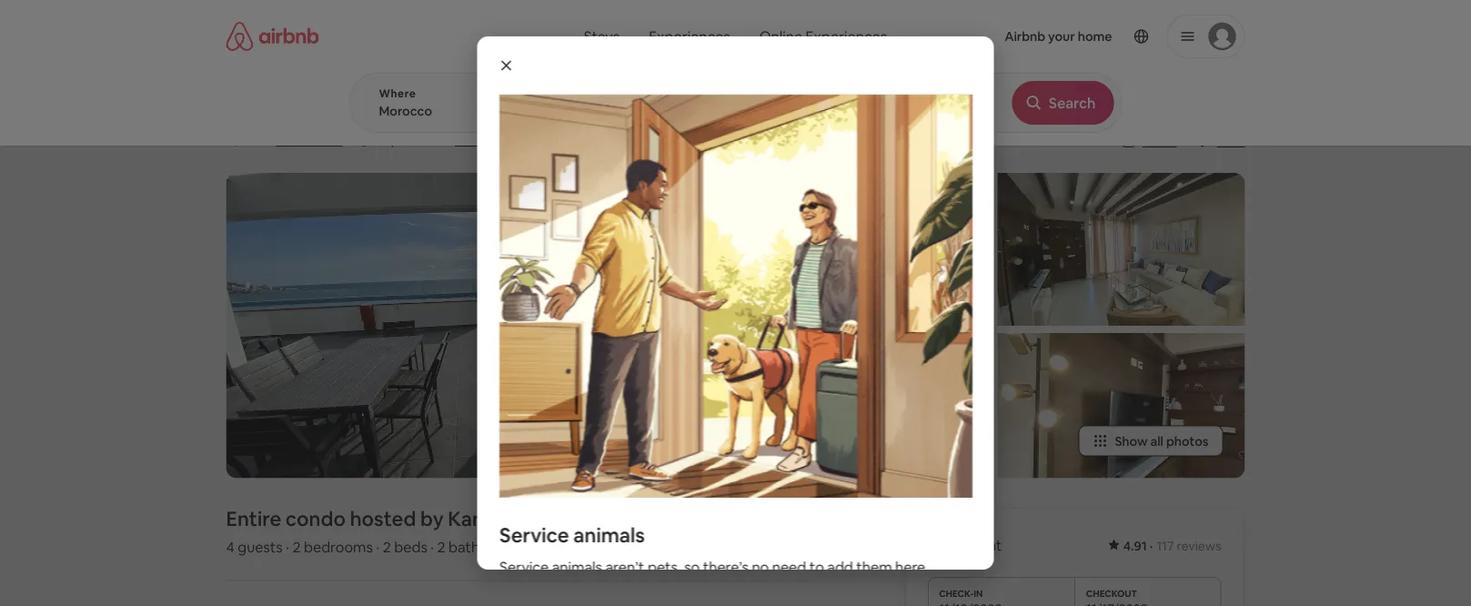 Task type: describe. For each thing, give the bounding box(es) containing it.
the
[[711, 93, 749, 123]]

a
[[530, 93, 543, 123]]

3 2 from the left
[[437, 538, 446, 557]]

on
[[678, 93, 706, 123]]

mazatlán, sinaloa, mexico button
[[455, 129, 607, 151]]

a guest with a service animal being greeted by a host image
[[499, 95, 973, 498]]

apartment
[[350, 93, 470, 123]]

what can we help you find? tab list
[[570, 18, 745, 55]]

online experiences link
[[745, 18, 902, 55]]

need
[[772, 558, 806, 576]]

4
[[226, 538, 235, 557]]

share button
[[1114, 126, 1185, 157]]

117 reviews button
[[276, 131, 343, 149]]

mazatlán,
[[455, 132, 513, 148]]

guests
[[238, 538, 283, 557]]

where tab panel
[[349, 73, 1123, 133]]

modern apartment with a pool, 200m on the boardwalk image 4 image
[[998, 173, 1246, 326]]

200m
[[609, 93, 673, 123]]

save button
[[1188, 126, 1253, 157]]

here.
[[895, 558, 929, 576]]

modern
[[259, 93, 345, 123]]

profile element
[[918, 0, 1246, 73]]

service for service animals aren't pets, so there's no need to add them here.
[[499, 558, 549, 576]]

service animals
[[499, 522, 645, 548]]

with
[[475, 93, 524, 123]]

none search field containing stays
[[349, 0, 1123, 133]]

condo
[[286, 506, 346, 532]]

· mazatlán, sinaloa, mexico
[[445, 132, 607, 151]]

pets,
[[648, 558, 681, 576]]

add
[[827, 558, 853, 576]]

beds
[[394, 538, 428, 557]]

there's
[[703, 558, 749, 576]]

1 horizontal spatial reviews
[[1178, 538, 1222, 554]]

all
[[1151, 433, 1164, 449]]

show all photos button
[[1079, 426, 1224, 457]]

night
[[968, 536, 1003, 554]]

service animals dialog
[[477, 36, 995, 606]]

2 2 from the left
[[383, 538, 391, 557]]

superhost
[[377, 132, 437, 148]]

online experiences
[[760, 27, 888, 46]]

entire condo hosted by karin 4 guests · 2 bedrooms · 2 beds · 2 baths
[[226, 506, 497, 557]]

animals for service animals aren't pets, so there's no need to add them here.
[[552, 558, 602, 576]]

show all photos
[[1116, 433, 1209, 449]]

stays button
[[570, 18, 635, 55]]

show
[[1116, 433, 1148, 449]]



Task type: locate. For each thing, give the bounding box(es) containing it.
experiences
[[649, 27, 731, 46], [806, 27, 888, 46]]

0 vertical spatial 117
[[276, 132, 294, 148]]

0 horizontal spatial reviews
[[297, 132, 343, 148]]

0 vertical spatial 4.91
[[243, 132, 266, 148]]

1 horizontal spatial experiences
[[806, 27, 888, 46]]

1 vertical spatial animals
[[552, 558, 602, 576]]

·
[[269, 132, 272, 148], [350, 132, 353, 151], [445, 132, 448, 151], [1150, 538, 1154, 554], [286, 538, 289, 557], [376, 538, 380, 557], [431, 538, 434, 557]]

animals down service animals
[[552, 558, 602, 576]]

0 horizontal spatial 4.91 · 117 reviews
[[243, 132, 343, 148]]

0 horizontal spatial 4.91
[[243, 132, 266, 148]]

experiences inside button
[[649, 27, 731, 46]]

animals for service animals
[[573, 522, 645, 548]]

bedrooms
[[304, 538, 373, 557]]

0 vertical spatial animals
[[573, 522, 645, 548]]

1 vertical spatial service
[[499, 558, 549, 576]]

modern apartment with a pool, 200m on the boardwalk image 3 image
[[743, 333, 991, 478]]

0 vertical spatial service
[[499, 522, 569, 548]]

1 vertical spatial 4.91
[[1124, 538, 1148, 554]]

· inside the · mazatlán, sinaloa, mexico
[[445, 132, 448, 151]]

2 left beds
[[383, 538, 391, 557]]

so
[[684, 558, 700, 576]]

animals up aren't
[[573, 522, 645, 548]]

0 vertical spatial 4.91 · 117 reviews
[[243, 132, 343, 148]]

None search field
[[349, 0, 1123, 133]]

Where field
[[379, 103, 545, 119]]

experiences right online
[[806, 27, 888, 46]]

hosted
[[350, 506, 416, 532]]

1 horizontal spatial 4.91
[[1124, 538, 1148, 554]]

1 vertical spatial reviews
[[1178, 538, 1222, 554]]

modern apartment with a pool, 200m on the boardwalk
[[259, 93, 872, 123]]

experiences button
[[635, 18, 745, 55]]

reviews
[[297, 132, 343, 148], [1178, 538, 1222, 554]]

0 horizontal spatial 2
[[293, 538, 301, 557]]

modern apartment with a pool, 200m on the boardwalk image 2 image
[[743, 173, 991, 326]]

pool,
[[548, 93, 604, 123]]

service down service animals
[[499, 558, 549, 576]]

stays
[[584, 27, 620, 46]]

service animals aren't pets, so there's no need to add them here.
[[499, 558, 929, 576]]

animals
[[573, 522, 645, 548], [552, 558, 602, 576]]

1 horizontal spatial 4.91 · 117 reviews
[[1124, 538, 1222, 554]]

service
[[499, 522, 569, 548], [499, 558, 549, 576]]

0 horizontal spatial 117
[[276, 132, 294, 148]]

aren't
[[605, 558, 644, 576]]

sinaloa,
[[515, 132, 561, 148]]

experiences up the on
[[649, 27, 731, 46]]

online
[[760, 27, 803, 46]]

1 vertical spatial 4.91 · 117 reviews
[[1124, 538, 1222, 554]]

by karin
[[421, 506, 497, 532]]

save
[[1218, 133, 1246, 149]]

117
[[276, 132, 294, 148], [1157, 538, 1175, 554]]

to
[[810, 558, 824, 576]]

where
[[379, 86, 416, 101]]

2 experiences from the left
[[806, 27, 888, 46]]

2 horizontal spatial 2
[[437, 538, 446, 557]]

4.91
[[243, 132, 266, 148], [1124, 538, 1148, 554]]

1 2 from the left
[[293, 538, 301, 557]]

0 horizontal spatial experiences
[[649, 27, 731, 46]]

service right baths
[[499, 522, 569, 548]]

1 horizontal spatial 2
[[383, 538, 391, 557]]

1 horizontal spatial 117
[[1157, 538, 1175, 554]]

them
[[856, 558, 892, 576]]

0 vertical spatial reviews
[[297, 132, 343, 148]]

baths
[[449, 538, 487, 557]]

2 down condo
[[293, 538, 301, 557]]

service for service animals
[[499, 522, 569, 548]]

1 service from the top
[[499, 522, 569, 548]]

󰀃
[[361, 132, 368, 149]]

2
[[293, 538, 301, 557], [383, 538, 391, 557], [437, 538, 446, 557]]

entire
[[226, 506, 281, 532]]

boardwalk
[[754, 93, 872, 123]]

mexico
[[564, 132, 607, 148]]

4.91 · 117 reviews
[[243, 132, 343, 148], [1124, 538, 1222, 554]]

2 left baths
[[437, 538, 446, 557]]

1 vertical spatial 117
[[1157, 538, 1175, 554]]

photos
[[1167, 433, 1209, 449]]

modern apartment with a pool, 200m on the boardwalk image 5 image
[[998, 333, 1246, 478]]

2 service from the top
[[499, 558, 549, 576]]

1 experiences from the left
[[649, 27, 731, 46]]

no
[[752, 558, 769, 576]]

share
[[1144, 133, 1177, 149]]

modern apartment with a pool, 200m on the boardwalk image 1 image
[[226, 173, 736, 478]]



Task type: vqa. For each thing, say whether or not it's contained in the screenshot.
middle PLACE
no



